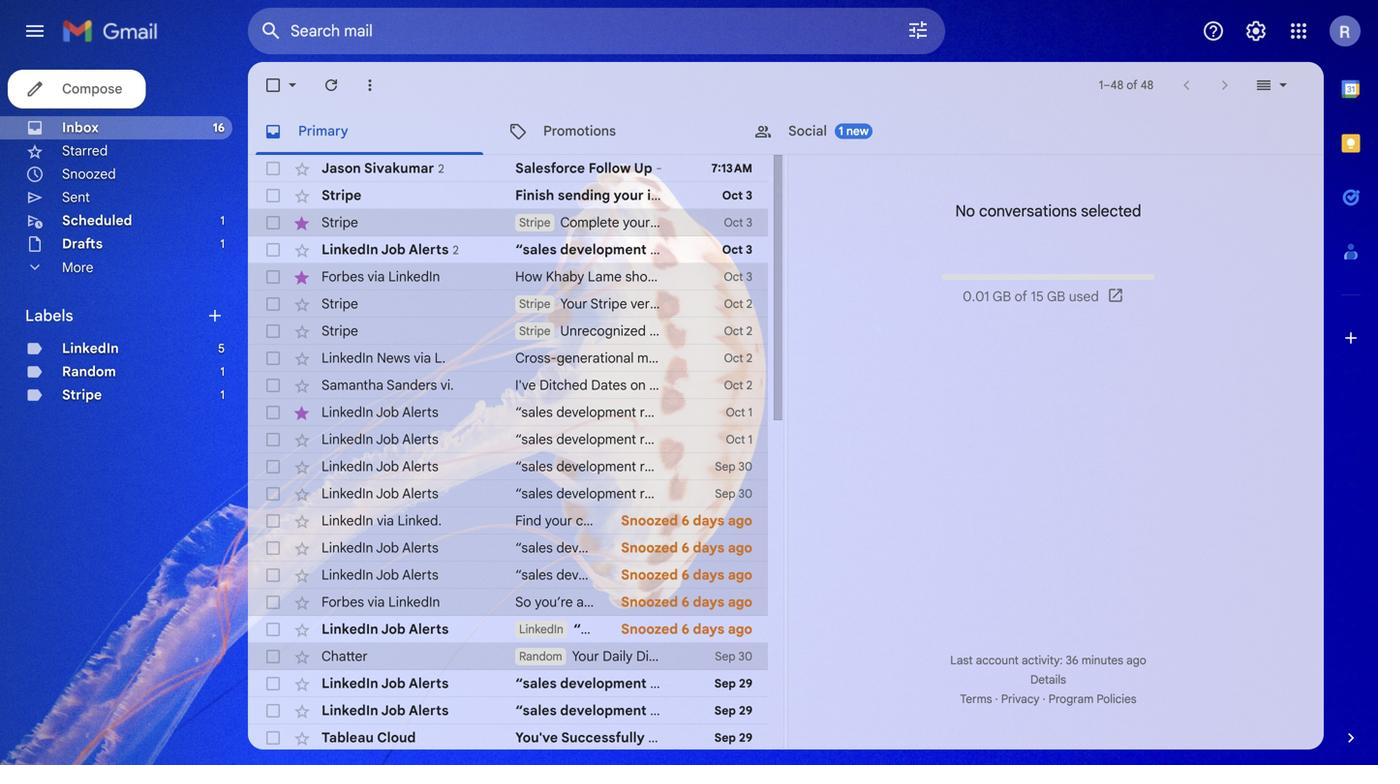Task type: describe. For each thing, give the bounding box(es) containing it.
development for "sales development representative": retrain.ai - sales development representative and more
[[557, 404, 637, 421]]

oct 1 for retrain.ai
[[726, 405, 753, 420]]

0.01
[[963, 288, 990, 305]]

created
[[648, 730, 702, 747]]

finish
[[515, 187, 555, 204]]

- left remote
[[1082, 431, 1088, 448]]

- inside "sales development representative": boulevard - smb sales development representative and more link
[[808, 485, 814, 502]]

a
[[653, 594, 661, 611]]

ago for 25
[[728, 567, 753, 584]]

"sales development representative": retrain.ai - sales development representative and more
[[515, 404, 1085, 421]]

snoozed inside labels navigation
[[62, 166, 116, 183]]

"sales development representative": 25 opportunities
[[515, 567, 843, 584]]

oct for shook
[[724, 270, 744, 284]]

influencer
[[1122, 268, 1183, 285]]

primary
[[298, 123, 348, 140]]

oct down critics
[[724, 297, 744, 311]]

path
[[708, 513, 737, 529]]

representative down (remote)
[[969, 485, 1062, 502]]

refresh image
[[322, 76, 341, 95]]

sep 29 for your
[[715, 731, 753, 746]]

snoozed for "sales development representative": 25 opportunities
[[621, 567, 678, 584]]

tableau cloud
[[322, 730, 416, 747]]

random for random your daily digest for chatter
[[519, 650, 563, 664]]

oct 3 down margo
[[724, 216, 753, 230]]

5
[[218, 342, 225, 356]]

linkedin "sales development representative": 13 opportunities
[[519, 621, 928, 638]]

successfully
[[561, 730, 645, 747]]

forbes for how khaby lame shook off early critics and followed his passion to become tiktok's most popular influencer
[[322, 268, 364, 285]]

sales for aidoc
[[814, 241, 849, 258]]

long
[[754, 594, 780, 611]]

most
[[1037, 268, 1067, 285]]

be?
[[908, 594, 931, 611]]

development for retrain.ai
[[846, 404, 927, 421]]

of inside the cross-generational miscommunication, the decline of an essential career and taylor swift's economy boost link
[[832, 350, 845, 367]]

13
[[821, 621, 834, 638]]

sep for 30+
[[715, 704, 736, 718]]

job for "sales development representative": 24 opportunities
[[381, 675, 406, 692]]

0 horizontal spatial account
[[694, 214, 744, 231]]

"sales development representative": retrain.ai - sales development representative and more link
[[515, 403, 1085, 422]]

sent link
[[62, 189, 90, 206]]

your right 'find'
[[545, 513, 573, 529]]

- inside "sales development representative": path - sales development representative (remote) and more link
[[774, 458, 780, 475]]

"sales for "sales development representative": boulevard - smb sales development representative and more
[[515, 485, 553, 502]]

representative for "sales development representative": aidoc - sales development representative and more
[[944, 241, 1045, 258]]

"sales development representative": 21 opportunities
[[515, 540, 841, 557]]

0 vertical spatial of
[[1015, 288, 1028, 305]]

alerts for "sales development representative": path - sales development representative (remote) and more
[[402, 458, 439, 475]]

search mail image
[[254, 14, 289, 48]]

linkedin inside labels navigation
[[62, 340, 119, 357]]

1 gb from the left
[[993, 288, 1012, 305]]

jason sivakumar 2
[[322, 160, 444, 177]]

last account activity: 36 minutes ago details terms · privacy · program policies
[[951, 654, 1147, 707]]

to left the 'start'
[[819, 214, 831, 231]]

alerts for "sales development representative": retrain.ai - sales development representative and more
[[402, 404, 439, 421]]

30 for path
[[739, 460, 753, 474]]

main menu image
[[23, 19, 47, 43]]

no conversations selected
[[956, 202, 1142, 221]]

opportunities for "sales development representative": 21 opportunities
[[758, 540, 841, 557]]

sales for path
[[783, 458, 816, 475]]

lame
[[588, 268, 622, 285]]

how
[[515, 268, 543, 285]]

privacy
[[1002, 692, 1040, 707]]

representative for "sales development representative": talentify - sales development representative manager - remote - usa and more
[[928, 431, 1020, 448]]

you've
[[515, 730, 558, 747]]

0 horizontal spatial for
[[632, 594, 650, 611]]

development for "sales development representative": 25 opportunities
[[557, 567, 637, 584]]

critics
[[721, 268, 758, 285]]

forbes for so you're applying for a new job—how long should your résumé be?
[[322, 594, 364, 611]]

snoozed link
[[62, 166, 116, 183]]

applying
[[577, 594, 629, 611]]

find your community, find your path forward link
[[515, 512, 788, 531]]

snoozed for so you're applying for a new job—how long should your résumé be?
[[621, 594, 678, 611]]

36
[[1066, 654, 1079, 668]]

privacy link
[[1002, 692, 1040, 707]]

6 for 25
[[682, 567, 690, 584]]

your right find
[[677, 513, 705, 529]]

so
[[515, 594, 532, 611]]

your inside 'link'
[[614, 187, 644, 204]]

linkedin job alerts 2
[[322, 241, 459, 258]]

drafts
[[62, 235, 103, 252]]

row containing tableau cloud
[[248, 725, 768, 752]]

compose button
[[8, 70, 146, 109]]

18 row from the top
[[248, 616, 928, 643]]

snoozed for "sales development representative": 21 opportunities
[[621, 540, 678, 557]]

labels navigation
[[0, 62, 248, 765]]

opportunities for "sales development representative": 30+ opportunities
[[791, 702, 881, 719]]

representative": for retrain.ai
[[640, 404, 739, 421]]

your up the the
[[768, 323, 796, 340]]

days for find
[[693, 513, 725, 529]]

30+
[[763, 702, 788, 719]]

development for path
[[820, 458, 901, 475]]

linkedin job alerts for "sales development representative": boulevard - smb sales development representative and more
[[322, 485, 439, 502]]

- inside "sales development representative": aidoc - sales development representative and more link
[[804, 241, 811, 258]]

snoozed 6 days ago for for
[[621, 594, 753, 611]]

more
[[62, 259, 93, 276]]

snoozed up digest
[[621, 621, 678, 638]]

3 for early
[[747, 270, 753, 284]]

popular
[[1071, 268, 1118, 285]]

sep 29 for 24
[[715, 677, 753, 691]]

6 row from the top
[[248, 291, 768, 318]]

"sales for "sales development representative": 24 opportunities
[[515, 675, 557, 692]]

6 for 21
[[682, 540, 690, 557]]

drafts link
[[62, 235, 103, 252]]

17 row from the top
[[248, 589, 931, 616]]

development inside "sales development representative": boulevard - smb sales development representative and more link
[[885, 485, 966, 502]]

sep for 24
[[715, 677, 736, 691]]

- inside "sales development representative": retrain.ai - sales development representative and more link
[[800, 404, 807, 421]]

early
[[687, 268, 717, 285]]

3 oct 2 from the top
[[724, 351, 753, 366]]

your for your stripe verification code
[[560, 296, 588, 312]]

used
[[1069, 288, 1099, 305]]

an
[[849, 350, 864, 367]]

representative": for path
[[640, 458, 739, 475]]

jason
[[322, 160, 361, 177]]

24
[[763, 675, 779, 692]]

linkedin job alerts for "sales development representative": talentify - sales development representative manager - remote - usa and more
[[322, 431, 439, 448]]

daily
[[603, 648, 633, 665]]

5 row from the top
[[248, 264, 1183, 291]]

snoozed 6 days ago for 25
[[621, 567, 753, 584]]

stripe link
[[62, 387, 102, 404]]

oct down margo
[[724, 216, 744, 230]]

development for "sales development representative": 30+ opportunities
[[560, 702, 647, 719]]

finish sending your invoice to margo link
[[515, 186, 757, 205]]

community,
[[576, 513, 647, 529]]

"sales development representative": path - sales development representative (remote) and more
[[515, 458, 1119, 475]]

row containing linkedin news via l.
[[248, 345, 1174, 372]]

become
[[932, 268, 982, 285]]

resume:
[[671, 377, 724, 394]]

gmail image
[[62, 12, 168, 50]]

margo
[[715, 187, 757, 204]]

alerts for "sales development representative": 25 opportunities
[[402, 567, 439, 584]]

selected
[[1081, 202, 1142, 221]]

representative": for 25
[[640, 567, 739, 584]]

conversations
[[980, 202, 1077, 221]]

"sales development representative": talentify - sales development representative manager - remote - usa and more
[[515, 431, 1239, 448]]

oct 3 for margo
[[722, 188, 753, 203]]

2 inside 'jason sivakumar 2'
[[438, 162, 444, 176]]

4 row from the top
[[248, 236, 1110, 264]]

21
[[743, 540, 755, 557]]

finish sending your invoice to margo
[[515, 187, 757, 204]]

2 row from the top
[[248, 182, 768, 209]]

should
[[727, 377, 770, 394]]

oct for the
[[724, 351, 744, 366]]

10 row from the top
[[248, 399, 1085, 426]]

social, one new message, tab
[[738, 109, 982, 155]]

2 vertical spatial your
[[705, 730, 734, 747]]

random for random
[[62, 363, 116, 380]]

device
[[650, 323, 690, 340]]

more image
[[360, 76, 380, 95]]

"sales for "sales development representative": 30+ opportunities
[[515, 702, 557, 719]]

more button
[[0, 256, 233, 279]]

alerts for "sales development representative": boulevard - smb sales development representative and more
[[402, 485, 439, 502]]

21 row from the top
[[248, 698, 881, 725]]

tiktok's
[[985, 268, 1033, 285]]

oct for invoice
[[722, 188, 743, 203]]

1 chatter from the left
[[322, 648, 368, 665]]

stripe inside stripe your stripe verification code
[[519, 297, 551, 311]]

- right 'up'
[[656, 160, 662, 177]]

boulevard
[[743, 485, 804, 502]]

no conversations selected main content
[[248, 62, 1324, 765]]

development for "sales development representative": 21 opportunities
[[557, 540, 637, 557]]

complete
[[560, 214, 620, 231]]

2 oct 2 from the top
[[724, 324, 753, 339]]

7:13 am
[[712, 161, 753, 176]]

oct for aidoc
[[722, 243, 743, 257]]

stripe inside stripe unrecognized device signed in to your stripe account
[[519, 324, 551, 339]]

3 30 from the top
[[739, 650, 753, 664]]

row containing jason sivakumar
[[248, 155, 768, 182]]

15
[[1031, 288, 1044, 305]]

settings image
[[1245, 19, 1268, 43]]

random your daily digest for chatter
[[519, 648, 746, 665]]

representative": for aidoc
[[650, 241, 759, 258]]

development for "sales development representative": boulevard - smb sales development representative and more
[[557, 485, 637, 502]]

representative": for boulevard
[[640, 485, 739, 502]]

aidoc
[[762, 241, 801, 258]]

salesforce
[[515, 160, 585, 177]]

account inside last account activity: 36 minutes ago details terms · privacy · program policies
[[976, 654, 1019, 668]]

scheduled
[[62, 212, 132, 229]]

5 snoozed 6 days ago from the top
[[621, 621, 753, 638]]

(remote)
[[1000, 458, 1057, 475]]

program policies link
[[1049, 692, 1137, 707]]

sep for path
[[715, 460, 736, 474]]

to right the passion
[[916, 268, 928, 285]]

1 horizontal spatial for
[[679, 648, 697, 665]]

his
[[844, 268, 861, 285]]

khaby
[[546, 268, 584, 285]]

stripe inside stripe complete your stripe account application to start accepting payments
[[519, 216, 551, 230]]

oct down code
[[724, 324, 744, 339]]

ago inside last account activity: 36 minutes ago details terms · privacy · program policies
[[1127, 654, 1147, 668]]

linkedin link
[[62, 340, 119, 357]]



Task type: vqa. For each thing, say whether or not it's contained in the screenshot.


Task type: locate. For each thing, give the bounding box(es) containing it.
1 horizontal spatial account
[[839, 323, 889, 340]]

sep 29 for 30+
[[715, 704, 753, 718]]

"sales development representative": 30+ opportunities
[[515, 702, 881, 719]]

representative": for 21
[[640, 540, 739, 557]]

30 down linkedin "sales development representative": 13 opportunities on the bottom of page
[[739, 650, 753, 664]]

opportunities for "sales development representative": 25 opportunities
[[761, 567, 843, 584]]

development for "sales development representative": talentify - sales development representative manager - remote - usa and more
[[557, 431, 637, 448]]

2 days from the top
[[693, 540, 725, 557]]

days up linkedin "sales development representative": 13 opportunities on the bottom of page
[[693, 594, 725, 611]]

3 row from the top
[[248, 209, 992, 236]]

new right a
[[664, 594, 689, 611]]

2 3 from the top
[[747, 216, 753, 230]]

of left the 15
[[1015, 288, 1028, 305]]

3 down stripe complete your stripe account application to start accepting payments
[[746, 243, 753, 257]]

row containing samantha sanders vi.
[[248, 372, 886, 399]]

forbes via linkedin down "linkedin job alerts 2"
[[322, 268, 440, 285]]

vi.
[[441, 377, 454, 394]]

support image
[[1202, 19, 1226, 43]]

"sales development representative": boulevard - smb sales development representative and more
[[515, 485, 1123, 502]]

0 vertical spatial 29
[[739, 677, 753, 691]]

sep 29 left 24
[[715, 677, 753, 691]]

0 horizontal spatial chatter
[[322, 648, 368, 665]]

None checkbox
[[264, 159, 283, 178], [264, 186, 283, 205], [264, 213, 283, 233], [264, 349, 283, 368], [264, 484, 283, 504], [264, 539, 283, 558], [264, 620, 283, 639], [264, 674, 283, 694], [264, 159, 283, 178], [264, 186, 283, 205], [264, 213, 283, 233], [264, 349, 283, 368], [264, 484, 283, 504], [264, 539, 283, 558], [264, 620, 283, 639], [264, 674, 283, 694]]

0 vertical spatial random
[[62, 363, 116, 380]]

to right in on the right top
[[752, 323, 765, 340]]

16 row from the top
[[248, 562, 843, 589]]

1 sep 29 from the top
[[715, 677, 753, 691]]

22 row from the top
[[248, 725, 768, 752]]

1 vertical spatial account
[[839, 323, 889, 340]]

snoozed 6 days ago
[[621, 513, 753, 529], [621, 540, 753, 557], [621, 567, 753, 584], [621, 594, 753, 611], [621, 621, 753, 638]]

2 snoozed 6 days ago from the top
[[621, 540, 753, 557]]

2 oct 1 from the top
[[726, 433, 753, 447]]

terms link
[[961, 692, 993, 707]]

gb
[[993, 288, 1012, 305], [1047, 288, 1066, 305]]

days for for
[[693, 594, 725, 611]]

1 inside the social, one new message, tab
[[839, 124, 844, 139]]

followed
[[788, 268, 840, 285]]

your left daily
[[572, 648, 599, 665]]

2 vertical spatial sep 29
[[715, 731, 753, 746]]

"sales development representative": 24 opportunities
[[515, 675, 873, 692]]

1 vertical spatial 30
[[739, 487, 753, 501]]

6 up "sales development representative": 25 opportunities
[[682, 540, 690, 557]]

opportunities down résumé
[[838, 621, 928, 638]]

1 30 from the top
[[739, 460, 753, 474]]

representative for "sales development representative": path - sales development representative (remote) and more
[[905, 458, 997, 475]]

9 row from the top
[[248, 372, 886, 399]]

19 row from the top
[[248, 643, 768, 670]]

3 for margo
[[746, 188, 753, 203]]

oct up path
[[726, 433, 746, 447]]

miscommunication,
[[638, 350, 757, 367]]

ago
[[728, 513, 753, 529], [728, 540, 753, 557], [728, 567, 753, 584], [728, 594, 753, 611], [728, 621, 753, 638], [1127, 654, 1147, 668]]

11 row from the top
[[248, 426, 1239, 453]]

1 horizontal spatial gb
[[1047, 288, 1066, 305]]

linkedin news via l.
[[322, 350, 446, 367]]

2 30 from the top
[[739, 487, 753, 501]]

sep down linkedin "sales development representative": 13 opportunities on the bottom of page
[[715, 650, 736, 664]]

representative": down "sales development representative": 24 opportunities link on the bottom
[[650, 702, 759, 719]]

development for "sales development representative": aidoc - sales development representative and more
[[560, 241, 647, 258]]

oct 2 right resume:
[[724, 378, 753, 393]]

"sales for "sales development representative": talentify - sales development representative manager - remote - usa and more
[[515, 431, 553, 448]]

site
[[737, 730, 763, 747]]

3 sep 30 from the top
[[715, 650, 753, 664]]

signed
[[694, 323, 735, 340]]

chatter down linkedin "sales development representative": 13 opportunities on the bottom of page
[[700, 648, 746, 665]]

7 row from the top
[[248, 318, 889, 345]]

job for "sales development representative": 25 opportunities
[[376, 567, 399, 584]]

4 linkedin job alerts from the top
[[322, 485, 439, 502]]

oct 3 down 7:13 am
[[722, 188, 753, 203]]

3 linkedin job alerts from the top
[[322, 458, 439, 475]]

you've successfully created your site link
[[515, 729, 763, 748]]

2 forbes from the top
[[322, 594, 364, 611]]

representative": up the "sales development representative": 30+ opportunities
[[650, 675, 759, 692]]

"sales development representative": 25 opportunities link
[[515, 566, 843, 585]]

2 sep 30 from the top
[[715, 487, 753, 501]]

job for "sales development representative": 21 opportunities
[[376, 540, 399, 557]]

1 29 from the top
[[739, 677, 753, 691]]

so you're applying for a new job—how long should your résumé be? link
[[515, 593, 931, 612]]

job for "sales development representative": boulevard - smb sales development representative and more
[[376, 485, 399, 502]]

representative": down "sales development representative": 21 opportunities link
[[640, 567, 739, 584]]

sales for talentify
[[807, 431, 840, 448]]

sep 30 down linkedin "sales development representative": 13 opportunities on the bottom of page
[[715, 650, 753, 664]]

i've ditched dates on my resume: should you do the same?
[[515, 377, 886, 394]]

1 vertical spatial forbes
[[322, 594, 364, 611]]

days down path
[[693, 540, 725, 557]]

30 down talentify
[[739, 460, 753, 474]]

0 horizontal spatial of
[[832, 350, 845, 367]]

via left l.
[[414, 350, 431, 367]]

5 6 from the top
[[682, 621, 690, 638]]

representative up tiktok's
[[944, 241, 1045, 258]]

7 linkedin job alerts from the top
[[322, 621, 449, 638]]

representative": for 24
[[650, 675, 759, 692]]

oct for retrain.ai
[[726, 405, 746, 420]]

3
[[746, 188, 753, 203], [747, 216, 753, 230], [746, 243, 753, 257], [747, 270, 753, 284]]

0 horizontal spatial ·
[[996, 692, 999, 707]]

6 down "sales development representative": 21 opportunities link
[[682, 567, 690, 584]]

ago for find
[[728, 513, 753, 529]]

"sales for "sales development representative": 21 opportunities
[[515, 540, 553, 557]]

"sales for "sales development representative": path - sales development representative (remote) and more
[[515, 458, 553, 475]]

15 row from the top
[[248, 535, 841, 562]]

sep
[[715, 460, 736, 474], [715, 487, 736, 501], [715, 650, 736, 664], [715, 677, 736, 691], [715, 704, 736, 718], [715, 731, 736, 746]]

representative down career on the right
[[931, 404, 1023, 421]]

29 up site
[[739, 704, 753, 718]]

snoozed up "sales development representative": 21 opportunities
[[621, 513, 678, 529]]

l.
[[435, 350, 446, 367]]

oct for on
[[724, 378, 744, 393]]

- left usa
[[1142, 431, 1148, 448]]

2 horizontal spatial account
[[976, 654, 1019, 668]]

linkedin job alerts for "sales development representative": 30+ opportunities
[[322, 702, 449, 719]]

your for your daily digest for chatter
[[572, 648, 599, 665]]

forbes down linkedin via linked. on the bottom of the page
[[322, 594, 364, 611]]

3 for sales
[[746, 243, 753, 257]]

digest
[[637, 648, 676, 665]]

9 linkedin job alerts from the top
[[322, 702, 449, 719]]

gb down tiktok's
[[993, 288, 1012, 305]]

opportunities down forward
[[758, 540, 841, 557]]

4 snoozed 6 days ago from the top
[[621, 594, 753, 611]]

stripe your stripe verification code
[[519, 296, 734, 312]]

0 vertical spatial 30
[[739, 460, 753, 474]]

snoozed
[[62, 166, 116, 183], [621, 513, 678, 529], [621, 540, 678, 557], [621, 567, 678, 584], [621, 594, 678, 611], [621, 621, 678, 638]]

representative
[[944, 241, 1045, 258], [931, 404, 1023, 421], [928, 431, 1020, 448], [905, 458, 997, 475], [969, 485, 1062, 502]]

oct 3 up code
[[724, 270, 753, 284]]

sanders
[[387, 377, 437, 394]]

linkedin job alerts for "sales development representative": 25 opportunities
[[322, 567, 439, 584]]

days for 25
[[693, 567, 725, 584]]

account up an
[[839, 323, 889, 340]]

6 linkedin job alerts from the top
[[322, 567, 439, 584]]

1 forbes via linkedin from the top
[[322, 268, 440, 285]]

2 inside "linkedin job alerts 2"
[[453, 243, 459, 257]]

29 for your
[[739, 731, 753, 746]]

1 vertical spatial forbes via linkedin
[[322, 594, 440, 611]]

2 · from the left
[[1043, 692, 1046, 707]]

4 6 from the top
[[682, 594, 690, 611]]

row containing chatter
[[248, 643, 768, 670]]

find
[[650, 513, 674, 529]]

0 horizontal spatial gb
[[993, 288, 1012, 305]]

sep left path
[[715, 460, 736, 474]]

random down "linkedin" link
[[62, 363, 116, 380]]

ago for 21
[[728, 540, 753, 557]]

1 vertical spatial sep 30
[[715, 487, 753, 501]]

· right terms link
[[996, 692, 999, 707]]

1 vertical spatial for
[[679, 648, 697, 665]]

cross-
[[515, 350, 557, 367]]

0 vertical spatial your
[[560, 296, 588, 312]]

2 forbes via linkedin from the top
[[322, 594, 440, 611]]

5 days from the top
[[693, 621, 725, 638]]

3 sep 29 from the top
[[715, 731, 753, 746]]

via for so
[[368, 594, 385, 611]]

8 linkedin job alerts from the top
[[322, 675, 449, 692]]

inbox
[[62, 119, 99, 136]]

salesforce follow up -
[[515, 160, 666, 177]]

representative":
[[650, 241, 759, 258], [640, 404, 739, 421], [640, 431, 739, 448], [640, 458, 739, 475], [640, 485, 739, 502]]

1 vertical spatial random
[[519, 650, 563, 664]]

you've successfully created your site
[[515, 730, 763, 747]]

representative": for talentify
[[640, 431, 739, 448]]

30
[[739, 460, 753, 474], [739, 487, 753, 501], [739, 650, 753, 664]]

your
[[614, 187, 644, 204], [623, 214, 651, 231], [768, 323, 796, 340], [545, 513, 573, 529], [677, 513, 705, 529], [828, 594, 856, 611]]

1 new
[[839, 124, 869, 139]]

representative": for 30+
[[650, 702, 759, 719]]

snoozed 6 days ago for find
[[621, 513, 753, 529]]

for left a
[[632, 594, 650, 611]]

opportunities right 30+
[[791, 702, 881, 719]]

new inside tab
[[847, 124, 869, 139]]

via for find
[[377, 513, 394, 529]]

2 29 from the top
[[739, 704, 753, 718]]

1 vertical spatial sep 29
[[715, 704, 753, 718]]

oct 3 for sales
[[722, 243, 753, 257]]

6 for find
[[682, 513, 690, 529]]

via for how
[[368, 268, 385, 285]]

development inside "sales development representative": path - sales development representative (remote) and more link
[[820, 458, 901, 475]]

sales for retrain.ai
[[810, 404, 843, 421]]

3 days from the top
[[693, 567, 725, 584]]

account right last
[[976, 654, 1019, 668]]

2 vertical spatial sep 30
[[715, 650, 753, 664]]

verification
[[631, 296, 699, 312]]

development inside "sales development representative": retrain.ai - sales development representative and more link
[[846, 404, 927, 421]]

snoozed down "sales development representative": 25 opportunities link
[[621, 594, 678, 611]]

forbes via linkedin for how khaby lame shook off early critics and followed his passion to become tiktok's most popular influencer
[[322, 268, 440, 285]]

job for "sales development representative": retrain.ai - sales development representative and more
[[376, 404, 399, 421]]

None checkbox
[[264, 76, 283, 95], [264, 240, 283, 260], [264, 267, 283, 287], [264, 295, 283, 314], [264, 322, 283, 341], [264, 376, 283, 395], [264, 403, 283, 422], [264, 430, 283, 450], [264, 457, 283, 477], [264, 512, 283, 531], [264, 566, 283, 585], [264, 593, 283, 612], [264, 647, 283, 667], [264, 701, 283, 721], [264, 729, 283, 748], [264, 76, 283, 95], [264, 240, 283, 260], [264, 267, 283, 287], [264, 295, 283, 314], [264, 322, 283, 341], [264, 376, 283, 395], [264, 403, 283, 422], [264, 430, 283, 450], [264, 457, 283, 477], [264, 512, 283, 531], [264, 566, 283, 585], [264, 593, 283, 612], [264, 647, 283, 667], [264, 701, 283, 721], [264, 729, 283, 748]]

0 horizontal spatial random
[[62, 363, 116, 380]]

2 vertical spatial account
[[976, 654, 1019, 668]]

manager
[[1024, 431, 1078, 448]]

sep for boulevard
[[715, 487, 736, 501]]

"sales
[[515, 241, 557, 258], [515, 404, 553, 421], [515, 431, 553, 448], [515, 458, 553, 475], [515, 485, 553, 502], [515, 540, 553, 557], [515, 567, 553, 584], [573, 621, 615, 638], [515, 675, 557, 692], [515, 702, 557, 719]]

- down "sales development representative": retrain.ai - sales development representative and more link
[[798, 431, 804, 448]]

labels heading
[[25, 306, 205, 326]]

job for "sales development representative": 30+ opportunities
[[381, 702, 406, 719]]

5 linkedin job alerts from the top
[[322, 540, 439, 557]]

1 sep 30 from the top
[[715, 460, 753, 474]]

résumé
[[859, 594, 905, 611]]

1 · from the left
[[996, 692, 999, 707]]

1 horizontal spatial random
[[519, 650, 563, 664]]

sep 30 for path
[[715, 460, 753, 474]]

3 29 from the top
[[739, 731, 753, 746]]

2 vertical spatial 29
[[739, 731, 753, 746]]

ago down 21
[[728, 567, 753, 584]]

0 vertical spatial sep 29
[[715, 677, 753, 691]]

linkedin
[[322, 241, 379, 258], [388, 268, 440, 285], [62, 340, 119, 357], [322, 350, 373, 367], [322, 404, 373, 421], [322, 431, 373, 448], [322, 458, 373, 475], [322, 485, 373, 502], [322, 513, 373, 529], [322, 540, 373, 557], [322, 567, 373, 584], [388, 594, 440, 611], [322, 621, 379, 638], [519, 623, 564, 637], [322, 675, 379, 692], [322, 702, 379, 719]]

ago left the long
[[728, 594, 753, 611]]

sales down the
[[810, 404, 843, 421]]

compose
[[62, 80, 123, 97]]

linkedin job alerts for "sales development representative": path - sales development representative (remote) and more
[[322, 458, 439, 475]]

promotions tab
[[493, 109, 737, 155]]

oct 2 up in on the right top
[[724, 297, 753, 311]]

"sales for "sales development representative": retrain.ai - sales development representative and more
[[515, 404, 553, 421]]

alerts for "sales development representative": talentify - sales development representative manager - remote - usa and more
[[402, 431, 439, 448]]

snoozed for find your community, find your path forward
[[621, 513, 678, 529]]

oct 1 for talentify
[[726, 433, 753, 447]]

forbes via linkedin down linkedin via linked. on the bottom of the page
[[322, 594, 440, 611]]

follow link to manage storage image
[[1107, 287, 1127, 306]]

labels
[[25, 306, 73, 326]]

sep 30
[[715, 460, 753, 474], [715, 487, 753, 501], [715, 650, 753, 664]]

1 vertical spatial of
[[832, 350, 845, 367]]

minutes
[[1082, 654, 1124, 668]]

13 row from the top
[[248, 481, 1123, 508]]

1 horizontal spatial new
[[847, 124, 869, 139]]

terms
[[961, 692, 993, 707]]

accepting
[[867, 214, 928, 231]]

oct up code
[[724, 270, 744, 284]]

usa
[[1151, 431, 1177, 448]]

alerts for "sales development representative": 30+ opportunities
[[409, 702, 449, 719]]

0 vertical spatial account
[[694, 214, 744, 231]]

boost
[[1139, 350, 1174, 367]]

1 3 from the top
[[746, 188, 753, 203]]

0 vertical spatial forbes via linkedin
[[322, 268, 440, 285]]

sep down "sales development representative": 24 opportunities link on the bottom
[[715, 704, 736, 718]]

linkedin job alerts for "sales development representative": 24 opportunities
[[322, 675, 449, 692]]

find your community, find your path forward
[[515, 513, 788, 529]]

account
[[694, 214, 744, 231], [839, 323, 889, 340], [976, 654, 1019, 668]]

sep 29 down "sales development representative": 30+ opportunities link at the bottom of the page
[[715, 731, 753, 746]]

your up '13'
[[828, 594, 856, 611]]

tab list
[[1324, 62, 1379, 696], [248, 109, 1324, 155]]

sales up followed
[[814, 241, 849, 258]]

advanced search options image
[[899, 11, 938, 49]]

3 snoozed 6 days ago from the top
[[621, 567, 753, 584]]

forbes down "linkedin job alerts 2"
[[322, 268, 364, 285]]

stripe complete your stripe account application to start accepting payments
[[519, 214, 992, 231]]

0 vertical spatial for
[[632, 594, 650, 611]]

20 row from the top
[[248, 670, 873, 698]]

1 vertical spatial 29
[[739, 704, 753, 718]]

random inside labels navigation
[[62, 363, 116, 380]]

- down do
[[800, 404, 807, 421]]

1 snoozed 6 days ago from the top
[[621, 513, 753, 529]]

for up the "sales development representative": 24 opportunities
[[679, 648, 697, 665]]

and
[[1048, 241, 1073, 258], [762, 268, 785, 285], [969, 350, 992, 367], [1026, 404, 1050, 421], [1181, 431, 1204, 448], [1060, 458, 1083, 475], [1065, 485, 1088, 502]]

tableau
[[322, 730, 374, 747]]

snoozed 6 days ago down "sales development representative": 21 opportunities link
[[621, 567, 753, 584]]

oct 1 up path
[[726, 433, 753, 447]]

representative left (remote)
[[905, 458, 997, 475]]

"sales development representative": 21 opportunities link
[[515, 539, 841, 558]]

0 vertical spatial sep 30
[[715, 460, 753, 474]]

oct 3 up critics
[[722, 243, 753, 257]]

development inside '"sales development representative": talentify - sales development representative manager - remote - usa and more' link
[[844, 431, 925, 448]]

4 days from the top
[[693, 594, 725, 611]]

development for "sales development representative": path - sales development representative (remote) and more
[[557, 458, 637, 475]]

dates
[[591, 377, 627, 394]]

1 linkedin job alerts from the top
[[322, 404, 439, 421]]

your left site
[[705, 730, 734, 747]]

8 row from the top
[[248, 345, 1174, 372]]

forward
[[740, 513, 788, 529]]

ago for for
[[728, 594, 753, 611]]

29 down "sales development representative": 30+ opportunities link at the bottom of the page
[[739, 731, 753, 746]]

14 row from the top
[[248, 508, 788, 535]]

alerts for "sales development representative": 21 opportunities
[[402, 540, 439, 557]]

0 vertical spatial forbes
[[322, 268, 364, 285]]

the
[[818, 377, 841, 394]]

2
[[438, 162, 444, 176], [453, 243, 459, 257], [747, 297, 753, 311], [747, 324, 753, 339], [747, 351, 753, 366], [747, 378, 753, 393]]

snoozed 6 days ago for 21
[[621, 540, 753, 557]]

toggle split pane mode image
[[1255, 76, 1274, 95]]

1 horizontal spatial of
[[1015, 288, 1028, 305]]

12 row from the top
[[248, 453, 1119, 481]]

oct 2 down code
[[724, 324, 753, 339]]

29 for 24
[[739, 677, 753, 691]]

representative for "sales development representative": retrain.ai - sales development representative and more
[[931, 404, 1023, 421]]

representative": up "sales development representative": 25 opportunities
[[640, 540, 739, 557]]

30 for boulevard
[[739, 487, 753, 501]]

program
[[1049, 692, 1094, 707]]

"sales for "sales development representative": aidoc - sales development representative and more
[[515, 241, 557, 258]]

4 3 from the top
[[747, 270, 753, 284]]

in
[[738, 323, 749, 340]]

random down you're
[[519, 650, 563, 664]]

Search mail text field
[[291, 21, 853, 41]]

social
[[789, 123, 827, 140]]

row containing linkedin via linked.
[[248, 508, 788, 535]]

6 for for
[[682, 594, 690, 611]]

snoozed 6 days ago up "sales development representative": 21 opportunities
[[621, 513, 753, 529]]

snoozed down starred
[[62, 166, 116, 183]]

to inside 'link'
[[698, 187, 712, 204]]

to
[[698, 187, 712, 204], [819, 214, 831, 231], [916, 268, 928, 285], [752, 323, 765, 340]]

ago down so you're applying for a new job—how long should your résumé be? link
[[728, 621, 753, 638]]

essential
[[867, 350, 922, 367]]

linkedin job alerts for "sales development representative": retrain.ai - sales development representative and more
[[322, 404, 439, 421]]

row
[[248, 155, 768, 182], [248, 182, 768, 209], [248, 209, 992, 236], [248, 236, 1110, 264], [248, 264, 1183, 291], [248, 291, 768, 318], [248, 318, 889, 345], [248, 345, 1174, 372], [248, 372, 886, 399], [248, 399, 1085, 426], [248, 426, 1239, 453], [248, 453, 1119, 481], [248, 481, 1123, 508], [248, 508, 788, 535], [248, 535, 841, 562], [248, 562, 843, 589], [248, 589, 931, 616], [248, 616, 928, 643], [248, 643, 768, 670], [248, 670, 873, 698], [248, 698, 881, 725], [248, 725, 768, 752]]

tab list containing primary
[[248, 109, 1324, 155]]

activity:
[[1022, 654, 1063, 668]]

sep 30 down talentify
[[715, 460, 753, 474]]

1 vertical spatial new
[[664, 594, 689, 611]]

representative": down the long
[[708, 621, 817, 638]]

1 6 from the top
[[682, 513, 690, 529]]

last
[[951, 654, 973, 668]]

development for talentify
[[844, 431, 925, 448]]

2 linkedin job alerts from the top
[[322, 431, 439, 448]]

development inside "sales development representative": aidoc - sales development representative and more link
[[853, 241, 940, 258]]

sent
[[62, 189, 90, 206]]

1 oct 1 from the top
[[726, 405, 753, 420]]

6 right find
[[682, 513, 690, 529]]

· down details
[[1043, 692, 1046, 707]]

sep for your
[[715, 731, 736, 746]]

sep 29 up site
[[715, 704, 753, 718]]

linkedin job alerts
[[322, 404, 439, 421], [322, 431, 439, 448], [322, 458, 439, 475], [322, 485, 439, 502], [322, 540, 439, 557], [322, 567, 439, 584], [322, 621, 449, 638], [322, 675, 449, 692], [322, 702, 449, 719]]

ago up 25
[[728, 540, 753, 557]]

how khaby lame shook off early critics and followed his passion to become tiktok's most popular influencer link
[[515, 267, 1183, 287]]

16
[[213, 121, 225, 135]]

ditched
[[540, 377, 588, 394]]

ago right minutes
[[1127, 654, 1147, 668]]

days for 21
[[693, 540, 725, 557]]

2 chatter from the left
[[700, 648, 746, 665]]

3 6 from the top
[[682, 567, 690, 584]]

sending
[[558, 187, 610, 204]]

3 3 from the top
[[746, 243, 753, 257]]

sep up path
[[715, 487, 736, 501]]

0 vertical spatial new
[[847, 124, 869, 139]]

account down margo
[[694, 214, 744, 231]]

1 horizontal spatial ·
[[1043, 692, 1046, 707]]

news
[[377, 350, 410, 367]]

None search field
[[248, 8, 946, 54]]

0 horizontal spatial new
[[664, 594, 689, 611]]

2 gb from the left
[[1047, 288, 1066, 305]]

primary tab
[[248, 109, 491, 155]]

remote
[[1092, 431, 1138, 448]]

3 right early
[[747, 270, 753, 284]]

"sales development representative": talentify - sales development representative manager - remote - usa and more link
[[515, 430, 1239, 450]]

- left smb
[[808, 485, 814, 502]]

- right path
[[774, 458, 780, 475]]

oct 3 for early
[[724, 270, 753, 284]]

your down finish sending your invoice to margo 'link'
[[623, 214, 651, 231]]

"sales development representative": aidoc - sales development representative and more
[[515, 241, 1110, 258]]

6
[[682, 513, 690, 529], [682, 540, 690, 557], [682, 567, 690, 584], [682, 594, 690, 611], [682, 621, 690, 638]]

4 oct 2 from the top
[[724, 378, 753, 393]]

my
[[650, 377, 668, 394]]

sales right smb
[[848, 485, 881, 502]]

ago up 21
[[728, 513, 753, 529]]

same?
[[844, 377, 886, 394]]

development for aidoc
[[853, 241, 940, 258]]

oct right resume:
[[724, 378, 744, 393]]

to left margo
[[698, 187, 712, 204]]

1 vertical spatial oct 1
[[726, 433, 753, 447]]

chatter up tableau on the left bottom of page
[[322, 648, 368, 665]]

29 for 30+
[[739, 704, 753, 718]]

oct 2
[[724, 297, 753, 311], [724, 324, 753, 339], [724, 351, 753, 366], [724, 378, 753, 393]]

snoozed 6 days ago up "sales development representative": 25 opportunities
[[621, 540, 753, 557]]

"sales for "sales development representative": 25 opportunities
[[515, 567, 553, 584]]

6 down so you're applying for a new job—how long should your résumé be? link
[[682, 621, 690, 638]]

30 down path
[[739, 487, 753, 501]]

sep up the "sales development representative": 30+ opportunities
[[715, 677, 736, 691]]

2 6 from the top
[[682, 540, 690, 557]]

0.01 gb of 15 gb used
[[963, 288, 1099, 305]]

random link
[[62, 363, 116, 380]]

days down job—how at right
[[693, 621, 725, 638]]

2 vertical spatial 30
[[739, 650, 753, 664]]

0 vertical spatial oct 1
[[726, 405, 753, 420]]

oct up critics
[[722, 243, 743, 257]]

1 days from the top
[[693, 513, 725, 529]]

passion
[[865, 268, 912, 285]]

1 row from the top
[[248, 155, 768, 182]]

random inside random your daily digest for chatter
[[519, 650, 563, 664]]

oct for talentify
[[726, 433, 746, 447]]

linkedin inside linkedin "sales development representative": 13 opportunities
[[519, 623, 564, 637]]

alerts for "sales development representative": 24 opportunities
[[409, 675, 449, 692]]

2 sep 29 from the top
[[715, 704, 753, 718]]

1 horizontal spatial chatter
[[700, 648, 746, 665]]

1 oct 2 from the top
[[724, 297, 753, 311]]

1 vertical spatial your
[[572, 648, 599, 665]]

opportunities up the should
[[761, 567, 843, 584]]

gb right the 15
[[1047, 288, 1066, 305]]

stripe inside labels navigation
[[62, 387, 102, 404]]

1 forbes from the top
[[322, 268, 364, 285]]

forbes via linkedin for so you're applying for a new job—how long should your résumé be?
[[322, 594, 440, 611]]

29 left 24
[[739, 677, 753, 691]]

via down linkedin via linked. on the bottom of the page
[[368, 594, 385, 611]]



